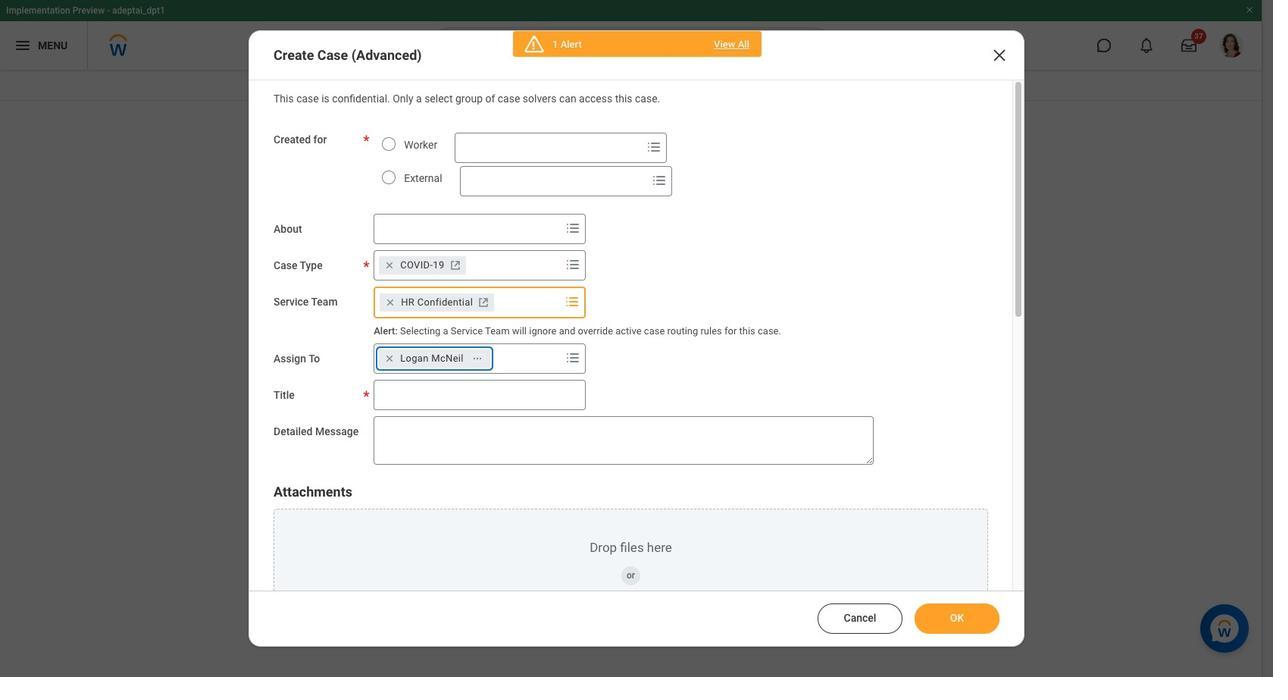 Task type: locate. For each thing, give the bounding box(es) containing it.
mcneil
[[432, 353, 464, 364]]

0 horizontal spatial case
[[274, 259, 298, 271]]

of
[[486, 93, 495, 105]]

case right active
[[644, 325, 665, 337]]

prompts image up alert: selecting a service team will ignore and override active case routing rules for this case.
[[564, 255, 583, 274]]

team down type in the left top of the page
[[311, 296, 338, 308]]

ext link image right 19
[[448, 258, 463, 273]]

case. right access
[[635, 93, 661, 105]]

for
[[314, 133, 327, 145], [725, 325, 737, 337]]

implementation preview -   adeptai_dpt1
[[6, 5, 165, 16]]

service up the related actions icon
[[451, 325, 483, 337]]

ext link image inside covid-19, press delete to clear value, ctrl + enter opens in new window. option
[[448, 258, 463, 273]]

routing
[[668, 325, 699, 337]]

x image
[[991, 46, 1009, 64]]

case
[[318, 47, 348, 63], [274, 259, 298, 271]]

case. right rules on the right top
[[758, 325, 782, 337]]

1 vertical spatial case
[[274, 259, 298, 271]]

rules
[[701, 325, 723, 337]]

group
[[456, 93, 483, 105]]

x small image inside hr confidential, press delete to clear value, ctrl + enter opens in new window. option
[[383, 295, 398, 310]]

1 horizontal spatial this
[[740, 325, 756, 337]]

1 horizontal spatial ext link image
[[476, 295, 492, 310]]

hr confidential
[[401, 296, 473, 308]]

case left type in the left top of the page
[[274, 259, 298, 271]]

prompts image for assign to
[[564, 349, 583, 367]]

service
[[274, 296, 309, 308], [451, 325, 483, 337]]

ext link image right confidential
[[476, 295, 492, 310]]

related actions image
[[472, 353, 483, 364]]

create case (advanced)
[[274, 47, 422, 63]]

this case is confidential. only a select group of case solvers can access this case.
[[274, 93, 661, 105]]

0 vertical spatial a
[[416, 93, 422, 105]]

0 horizontal spatial service
[[274, 296, 309, 308]]

to
[[309, 353, 320, 365]]

case right the create
[[318, 47, 348, 63]]

prompts image
[[564, 219, 583, 237], [564, 255, 583, 274], [564, 293, 582, 311], [564, 349, 583, 367]]

prompts image up and
[[564, 293, 582, 311]]

all
[[738, 39, 750, 50]]

title
[[274, 389, 295, 401]]

attachments region
[[274, 483, 989, 662]]

Worker field
[[456, 134, 642, 161]]

ext link image for hr confidential
[[476, 295, 492, 310]]

0 horizontal spatial for
[[314, 133, 327, 145]]

hr
[[401, 296, 415, 308]]

view
[[714, 39, 736, 50]]

ext link image inside hr confidential, press delete to clear value, ctrl + enter opens in new window. option
[[476, 295, 492, 310]]

0 vertical spatial case
[[318, 47, 348, 63]]

0 horizontal spatial case.
[[635, 93, 661, 105]]

confidential
[[418, 296, 473, 308]]

this
[[615, 93, 633, 105], [740, 325, 756, 337]]

ignore
[[529, 325, 557, 337]]

x small image inside logan mcneil, press delete to clear value. option
[[382, 351, 397, 366]]

1 vertical spatial a
[[443, 325, 449, 337]]

1 vertical spatial team
[[485, 325, 510, 337]]

prompts image down alert: selecting a service team will ignore and override active case routing rules for this case.
[[564, 349, 583, 367]]

0 vertical spatial this
[[615, 93, 633, 105]]

0 vertical spatial ext link image
[[448, 258, 463, 273]]

x small image
[[383, 295, 398, 310], [382, 351, 397, 366]]

is
[[322, 93, 330, 105]]

1 vertical spatial this
[[740, 325, 756, 337]]

2 horizontal spatial case
[[644, 325, 665, 337]]

logan mcneil, press delete to clear value. option
[[379, 350, 490, 368]]

case right of
[[498, 93, 520, 105]]

type
[[300, 259, 323, 271]]

this
[[274, 93, 294, 105]]

1 horizontal spatial service
[[451, 325, 483, 337]]

cancel button
[[818, 604, 903, 634]]

prompts image for external
[[650, 171, 669, 189]]

assign
[[274, 353, 306, 365]]

this right rules on the right top
[[740, 325, 756, 337]]

a
[[416, 93, 422, 105], [443, 325, 449, 337]]

service team
[[274, 296, 338, 308]]

case
[[297, 93, 319, 105], [498, 93, 520, 105], [644, 325, 665, 337]]

prompts image
[[646, 138, 664, 156], [650, 171, 669, 189]]

x small image left logan
[[382, 351, 397, 366]]

confidential.
[[332, 93, 390, 105]]

0 horizontal spatial team
[[311, 296, 338, 308]]

a right "only" at top
[[416, 93, 422, 105]]

covid-19
[[401, 259, 445, 271]]

for right created
[[314, 133, 327, 145]]

1 vertical spatial ext link image
[[476, 295, 492, 310]]

main content
[[0, 70, 1263, 143]]

close environment banner image
[[1246, 5, 1255, 14]]

ext link image
[[448, 258, 463, 273], [476, 295, 492, 310]]

hr confidential element
[[401, 296, 473, 309]]

for right rules on the right top
[[725, 325, 737, 337]]

x small image
[[382, 258, 397, 273]]

case.
[[635, 93, 661, 105], [758, 325, 782, 337]]

prompts image down external field
[[564, 219, 583, 237]]

1 vertical spatial x small image
[[382, 351, 397, 366]]

0 vertical spatial x small image
[[383, 295, 398, 310]]

team
[[311, 296, 338, 308], [485, 325, 510, 337]]

x small image left hr
[[383, 295, 398, 310]]

1 vertical spatial case.
[[758, 325, 782, 337]]

service down case type
[[274, 296, 309, 308]]

create case (advanced) dialog
[[249, 30, 1025, 677]]

0 horizontal spatial ext link image
[[448, 258, 463, 273]]

active
[[616, 325, 642, 337]]

1 horizontal spatial for
[[725, 325, 737, 337]]

ok button
[[915, 604, 1000, 634]]

1 vertical spatial prompts image
[[650, 171, 669, 189]]

case left is
[[297, 93, 319, 105]]

profile logan mcneil element
[[1211, 29, 1253, 62]]

detailed
[[274, 426, 313, 438]]

and
[[559, 325, 576, 337]]

0 vertical spatial case.
[[635, 93, 661, 105]]

message
[[315, 426, 359, 438]]

covid-19 element
[[401, 258, 445, 272]]

team left will at left
[[485, 325, 510, 337]]

can
[[560, 93, 577, 105]]

override
[[578, 325, 613, 337]]

cancel
[[844, 612, 877, 624]]

assign to
[[274, 353, 320, 365]]

logan mcneil
[[401, 353, 464, 364]]

0 vertical spatial prompts image
[[646, 138, 664, 156]]

a right 'selecting'
[[443, 325, 449, 337]]

1
[[553, 39, 558, 50]]

selecting
[[400, 325, 441, 337]]

detailed message
[[274, 426, 359, 438]]

1 horizontal spatial case
[[318, 47, 348, 63]]

19
[[433, 259, 445, 271]]

this right access
[[615, 93, 633, 105]]

Detailed Message text field
[[374, 416, 874, 465]]



Task type: describe. For each thing, give the bounding box(es) containing it.
created for
[[274, 133, 327, 145]]

1 horizontal spatial team
[[485, 325, 510, 337]]

External field
[[461, 167, 647, 195]]

1 vertical spatial service
[[451, 325, 483, 337]]

prompts image for about
[[564, 219, 583, 237]]

Title text field
[[374, 380, 586, 410]]

1 horizontal spatial case.
[[758, 325, 782, 337]]

x small image for logan mcneil
[[382, 351, 397, 366]]

x small image for hr confidential
[[383, 295, 398, 310]]

logan mcneil element
[[401, 352, 464, 366]]

preview
[[73, 5, 105, 16]]

case type
[[274, 259, 323, 271]]

1 vertical spatial for
[[725, 325, 737, 337]]

only
[[393, 93, 414, 105]]

ext link image for covid-19
[[448, 258, 463, 273]]

0 vertical spatial service
[[274, 296, 309, 308]]

view all
[[714, 39, 750, 50]]

implementation
[[6, 5, 70, 16]]

created
[[274, 133, 311, 145]]

1 horizontal spatial a
[[443, 325, 449, 337]]

create
[[274, 47, 314, 63]]

(advanced)
[[352, 47, 422, 63]]

alert
[[561, 39, 582, 50]]

covid-
[[401, 259, 433, 271]]

0 horizontal spatial case
[[297, 93, 319, 105]]

0 vertical spatial team
[[311, 296, 338, 308]]

exclamation image
[[528, 40, 539, 51]]

ok
[[951, 612, 965, 624]]

0 vertical spatial for
[[314, 133, 327, 145]]

prompts image for case type
[[564, 255, 583, 274]]

will
[[512, 325, 527, 337]]

alert: selecting a service team will ignore and override active case routing rules for this case.
[[374, 325, 782, 337]]

covid-19, press delete to clear value, ctrl + enter opens in new window. option
[[379, 256, 466, 274]]

inbox large image
[[1182, 38, 1197, 53]]

hr confidential, press delete to clear value, ctrl + enter opens in new window. option
[[380, 293, 495, 311]]

notifications large image
[[1140, 38, 1155, 53]]

alert:
[[374, 325, 398, 337]]

external
[[404, 172, 443, 184]]

-
[[107, 5, 110, 16]]

worker
[[404, 139, 438, 151]]

attachments
[[274, 484, 353, 500]]

0 horizontal spatial a
[[416, 93, 422, 105]]

about
[[274, 223, 302, 235]]

or
[[627, 570, 635, 581]]

About field
[[375, 215, 561, 242]]

prompts image for worker
[[646, 138, 664, 156]]

access
[[579, 93, 613, 105]]

adeptai_dpt1
[[112, 5, 165, 16]]

solvers
[[523, 93, 557, 105]]

logan
[[401, 353, 429, 364]]

select
[[425, 93, 453, 105]]

1 horizontal spatial case
[[498, 93, 520, 105]]

1 alert
[[553, 39, 582, 50]]

0 horizontal spatial this
[[615, 93, 633, 105]]

implementation preview -   adeptai_dpt1 banner
[[0, 0, 1263, 70]]



Task type: vqa. For each thing, say whether or not it's contained in the screenshot.
x small image for To
yes



